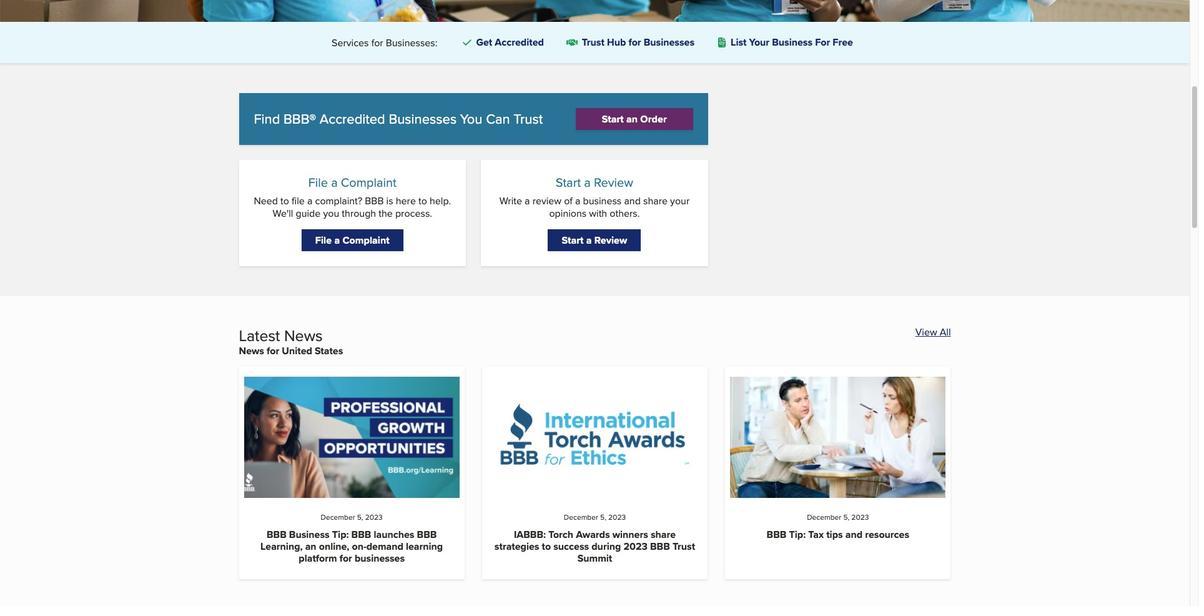 Task type: vqa. For each thing, say whether or not it's contained in the screenshot.
field
no



Task type: locate. For each thing, give the bounding box(es) containing it.
is
[[387, 194, 393, 208]]

0 vertical spatial an
[[627, 112, 638, 126]]

complaint
[[341, 173, 397, 191], [343, 233, 390, 247]]

bbb right "winners"
[[650, 539, 670, 554]]

trust right "winners"
[[673, 539, 696, 554]]

0 vertical spatial and
[[625, 194, 641, 208]]

start left order
[[602, 112, 624, 126]]

start up "of"
[[556, 173, 581, 191]]

2023 inside iabbb: torch awards winners share strategies to success during 2023 bbb trust summit
[[624, 539, 648, 554]]

5, up awards
[[601, 512, 607, 523]]

0 vertical spatial trust
[[582, 35, 605, 49]]

1 horizontal spatial 5,
[[601, 512, 607, 523]]

0 horizontal spatial trust
[[514, 109, 543, 129]]

of
[[564, 194, 573, 208]]

and
[[625, 194, 641, 208], [846, 527, 863, 542]]

complaint inside the file a complaint need to file a complaint? bbb is here to help. we'll guide you through the process.
[[341, 173, 397, 191]]

an left order
[[627, 112, 638, 126]]

trust hub for businesses link
[[562, 32, 700, 53]]

review up business
[[594, 173, 634, 191]]

tip: left "tax"
[[790, 527, 806, 542]]

2 vertical spatial trust
[[673, 539, 696, 554]]

1 vertical spatial start
[[556, 173, 581, 191]]

share left your
[[644, 194, 668, 208]]

1 horizontal spatial business
[[772, 35, 813, 49]]

launches
[[374, 527, 415, 542]]

1 vertical spatial complaint
[[343, 233, 390, 247]]

an inside bbb business tip: bbb launches bbb learning, an online, on-demand learning platform for businesses
[[305, 539, 317, 554]]

2 horizontal spatial 5,
[[844, 512, 850, 523]]

file
[[309, 173, 328, 191], [315, 233, 332, 247]]

and right business
[[625, 194, 641, 208]]

2023
[[365, 512, 383, 523], [609, 512, 626, 523], [852, 512, 870, 523], [624, 539, 648, 554]]

0 vertical spatial review
[[594, 173, 634, 191]]

0 vertical spatial complaint
[[341, 173, 397, 191]]

5, up the bbb tip: tax tips and resources
[[844, 512, 850, 523]]

bbb right online,
[[352, 527, 371, 542]]

1 vertical spatial trust
[[514, 109, 543, 129]]

2 horizontal spatial to
[[542, 539, 551, 554]]

accredited right bbb® at the left top
[[320, 109, 385, 129]]

december up "tax"
[[807, 512, 842, 523]]

0 horizontal spatial accredited
[[320, 109, 385, 129]]

a group of volunteers. in the foreground, a diverse group of women check notes on a clipboard. in the background, others work on assembling boxes. image
[[0, 0, 1190, 22]]

0 horizontal spatial tip:
[[332, 527, 349, 542]]

0 horizontal spatial business
[[289, 527, 330, 542]]

1 horizontal spatial december 5, 2023
[[564, 512, 626, 523]]

december 5, 2023 up bbb business tip: bbb launches bbb learning, an online, on-demand learning platform for businesses
[[321, 512, 383, 523]]

5, up on-
[[357, 512, 363, 523]]

2 december from the left
[[564, 512, 599, 523]]

to right here
[[419, 194, 427, 208]]

5,
[[357, 512, 363, 523], [601, 512, 607, 523], [844, 512, 850, 523]]

accredited
[[495, 35, 544, 49], [320, 109, 385, 129]]

1 horizontal spatial an
[[627, 112, 638, 126]]

0 horizontal spatial an
[[305, 539, 317, 554]]

iabbb:
[[514, 527, 546, 542]]

1 horizontal spatial to
[[419, 194, 427, 208]]

december up online,
[[321, 512, 355, 523]]

get accredited link
[[458, 33, 549, 53]]

to left success
[[542, 539, 551, 554]]

file inside the file a complaint need to file a complaint? bbb is here to help. we'll guide you through the process.
[[309, 173, 328, 191]]

to
[[281, 194, 289, 208], [419, 194, 427, 208], [542, 539, 551, 554]]

bbb left online,
[[267, 527, 287, 542]]

start inside the start a review write a review of a business and share your opinions with others.
[[556, 173, 581, 191]]

file for file a complaint
[[315, 233, 332, 247]]

1 vertical spatial file
[[315, 233, 332, 247]]

2023 right during
[[624, 539, 648, 554]]

bbb inside iabbb: torch awards winners share strategies to success during 2023 bbb trust summit
[[650, 539, 670, 554]]

a
[[331, 173, 338, 191], [584, 173, 591, 191], [307, 194, 313, 208], [525, 194, 530, 208], [576, 194, 581, 208], [335, 233, 340, 247], [587, 233, 592, 247]]

1 horizontal spatial and
[[846, 527, 863, 542]]

review inside the start a review write a review of a business and share your opinions with others.
[[594, 173, 634, 191]]

businesses left you
[[389, 109, 457, 129]]

2 horizontal spatial trust
[[673, 539, 696, 554]]

list your business for free link
[[712, 33, 859, 53]]

a down 'with'
[[587, 233, 592, 247]]

trust left the hub at the top right of the page
[[582, 35, 605, 49]]

tip: left on-
[[332, 527, 349, 542]]

0 vertical spatial businesses
[[644, 35, 695, 49]]

december for tip:
[[321, 512, 355, 523]]

share
[[644, 194, 668, 208], [651, 527, 676, 542]]

file for file a complaint need to file a complaint? bbb is here to help. we'll guide you through the process.
[[309, 173, 328, 191]]

2 horizontal spatial december
[[807, 512, 842, 523]]

we'll
[[273, 206, 293, 220]]

1 5, from the left
[[357, 512, 363, 523]]

businesses
[[644, 35, 695, 49], [389, 109, 457, 129]]

an
[[627, 112, 638, 126], [305, 539, 317, 554]]

0 horizontal spatial december
[[321, 512, 355, 523]]

1 vertical spatial review
[[595, 233, 628, 247]]

united
[[282, 344, 312, 358]]

1 vertical spatial businesses
[[389, 109, 457, 129]]

december 5, 2023 up the bbb tip: tax tips and resources
[[807, 512, 870, 523]]

review
[[594, 173, 634, 191], [595, 233, 628, 247]]

awards
[[576, 527, 610, 542]]

a down you
[[335, 233, 340, 247]]

latest news news for united states
[[239, 324, 343, 358]]

1 horizontal spatial accredited
[[495, 35, 544, 49]]

start down opinions
[[562, 233, 584, 247]]

2023 up the bbb tip: tax tips and resources
[[852, 512, 870, 523]]

accredited right get
[[495, 35, 544, 49]]

bbb
[[365, 194, 384, 208], [267, 527, 287, 542], [352, 527, 371, 542], [417, 527, 437, 542], [767, 527, 787, 542], [650, 539, 670, 554]]

for left "united"
[[267, 344, 279, 358]]

view all link
[[916, 325, 951, 339]]

complaint for file a complaint need to file a complaint? bbb is here to help. we'll guide you through the process.
[[341, 173, 397, 191]]

complaint up is
[[341, 173, 397, 191]]

business left for
[[772, 35, 813, 49]]

1 tip: from the left
[[332, 527, 349, 542]]

need
[[254, 194, 278, 208]]

start an order link
[[576, 108, 693, 130]]

tip:
[[332, 527, 349, 542], [790, 527, 806, 542]]

1 horizontal spatial tip:
[[790, 527, 806, 542]]

iabbb: torch awards winners share strategies to success during 2023 bbb trust summit link
[[495, 527, 696, 566]]

business inside bbb business tip: bbb launches bbb learning, an online, on-demand learning platform for businesses
[[289, 527, 330, 542]]

business
[[772, 35, 813, 49], [289, 527, 330, 542]]

0 vertical spatial share
[[644, 194, 668, 208]]

you
[[323, 206, 339, 220]]

file up complaint?
[[309, 173, 328, 191]]

1 vertical spatial an
[[305, 539, 317, 554]]

summit
[[578, 551, 613, 566]]

list
[[731, 35, 747, 49]]

1 horizontal spatial trust
[[582, 35, 605, 49]]

start a review link
[[548, 229, 641, 251]]

0 vertical spatial accredited
[[495, 35, 544, 49]]

businesses right the hub at the top right of the page
[[644, 35, 695, 49]]

for right platform
[[340, 551, 352, 566]]

review
[[533, 194, 562, 208]]

for right the hub at the top right of the page
[[629, 35, 642, 49]]

online,
[[319, 539, 350, 554]]

for right services
[[372, 35, 383, 50]]

bbb left is
[[365, 194, 384, 208]]

for
[[816, 35, 831, 49]]

0 horizontal spatial businesses
[[389, 109, 457, 129]]

1 december from the left
[[321, 512, 355, 523]]

professional growth opportunities bbb.org/learning image of woman smiling behind laptop screen image
[[244, 377, 460, 498]]

you
[[460, 109, 483, 129]]

1 vertical spatial and
[[846, 527, 863, 542]]

1 horizontal spatial december
[[564, 512, 599, 523]]

and right the tips
[[846, 527, 863, 542]]

2 5, from the left
[[601, 512, 607, 523]]

to left file
[[281, 194, 289, 208]]

december up awards
[[564, 512, 599, 523]]

0 horizontal spatial 5,
[[357, 512, 363, 523]]

bbb®
[[284, 109, 316, 129]]

2 december 5, 2023 from the left
[[564, 512, 626, 523]]

0 horizontal spatial december 5, 2023
[[321, 512, 383, 523]]

review for start a review write a review of a business and share your opinions with others.
[[594, 173, 634, 191]]

platform
[[299, 551, 337, 566]]

news right latest
[[284, 324, 323, 347]]

a right file
[[307, 194, 313, 208]]

news
[[284, 324, 323, 347], [239, 344, 264, 358]]

file down you
[[315, 233, 332, 247]]

view
[[916, 325, 938, 339]]

1 vertical spatial share
[[651, 527, 676, 542]]

businesses:
[[386, 35, 438, 50]]

0 vertical spatial start
[[602, 112, 624, 126]]

december 5, 2023
[[321, 512, 383, 523], [564, 512, 626, 523], [807, 512, 870, 523]]

complaint down through
[[343, 233, 390, 247]]

news left "united"
[[239, 344, 264, 358]]

2 horizontal spatial december 5, 2023
[[807, 512, 870, 523]]

1 horizontal spatial businesses
[[644, 35, 695, 49]]

2023 up launches
[[365, 512, 383, 523]]

0 horizontal spatial to
[[281, 194, 289, 208]]

2 vertical spatial start
[[562, 233, 584, 247]]

december
[[321, 512, 355, 523], [564, 512, 599, 523], [807, 512, 842, 523]]

1 vertical spatial accredited
[[320, 109, 385, 129]]

international torch awards for ethics logo image
[[487, 377, 703, 498]]

1 december 5, 2023 from the left
[[321, 512, 383, 523]]

review down 'with'
[[595, 233, 628, 247]]

start
[[602, 112, 624, 126], [556, 173, 581, 191], [562, 233, 584, 247]]

december 5, 2023 up awards
[[564, 512, 626, 523]]

the
[[379, 206, 393, 220]]

trust right can
[[514, 109, 543, 129]]

0 vertical spatial file
[[309, 173, 328, 191]]

find bbb® accredited businesses you can trust
[[254, 109, 543, 129]]

1 vertical spatial business
[[289, 527, 330, 542]]

tips
[[827, 527, 843, 542]]

share right "winners"
[[651, 527, 676, 542]]

3 5, from the left
[[844, 512, 850, 523]]

trust inside iabbb: torch awards winners share strategies to success during 2023 bbb trust summit
[[673, 539, 696, 554]]

get
[[476, 35, 493, 49]]

2023 up "winners"
[[609, 512, 626, 523]]

order
[[641, 112, 667, 126]]

an left online,
[[305, 539, 317, 554]]

3 december from the left
[[807, 512, 842, 523]]

trust
[[582, 35, 605, 49], [514, 109, 543, 129], [673, 539, 696, 554]]

with
[[589, 206, 608, 220]]

0 horizontal spatial and
[[625, 194, 641, 208]]

3 december 5, 2023 from the left
[[807, 512, 870, 523]]

business up platform
[[289, 527, 330, 542]]

write
[[500, 194, 522, 208]]



Task type: describe. For each thing, give the bounding box(es) containing it.
december 5, 2023 for bbb
[[321, 512, 383, 523]]

torch
[[549, 527, 574, 542]]

start for start a review
[[562, 233, 584, 247]]

tip: inside bbb business tip: bbb launches bbb learning, an online, on-demand learning platform for businesses
[[332, 527, 349, 542]]

december for awards
[[564, 512, 599, 523]]

bbb tip: tax tips and resources
[[767, 527, 910, 542]]

a right "of"
[[576, 194, 581, 208]]

0 horizontal spatial news
[[239, 344, 264, 358]]

2023 for bbb
[[365, 512, 383, 523]]

december for tax
[[807, 512, 842, 523]]

process.
[[396, 206, 432, 220]]

file a complaint need to file a complaint? bbb is here to help. we'll guide you through the process.
[[254, 173, 451, 220]]

your
[[750, 35, 770, 49]]

file a complaint link
[[302, 229, 404, 251]]

bbb right launches
[[417, 527, 437, 542]]

resources
[[866, 527, 910, 542]]

complaint for file a complaint
[[343, 233, 390, 247]]

start for start a review write a review of a business and share your opinions with others.
[[556, 173, 581, 191]]

businesses for accredited
[[389, 109, 457, 129]]

start an order
[[602, 112, 667, 126]]

businesses
[[355, 551, 405, 566]]

december 5, 2023 for winners
[[564, 512, 626, 523]]

free
[[833, 35, 854, 49]]

5, for bbb
[[357, 512, 363, 523]]

get accredited
[[476, 35, 544, 49]]

during
[[592, 539, 621, 554]]

bbb left "tax"
[[767, 527, 787, 542]]

1 horizontal spatial news
[[284, 324, 323, 347]]

a up complaint?
[[331, 173, 338, 191]]

through
[[342, 206, 376, 220]]

view all
[[916, 325, 951, 339]]

trust inside trust hub for businesses link
[[582, 35, 605, 49]]

2 tip: from the left
[[790, 527, 806, 542]]

start for start an order
[[602, 112, 624, 126]]

iabbb: torch awards winners share strategies to success during 2023 bbb trust summit
[[495, 527, 696, 566]]

services
[[332, 35, 369, 50]]

winners
[[613, 527, 649, 542]]

review for start a review
[[595, 233, 628, 247]]

share inside iabbb: torch awards winners share strategies to success during 2023 bbb trust summit
[[651, 527, 676, 542]]

on-
[[352, 539, 367, 554]]

hub
[[607, 35, 626, 49]]

here
[[396, 194, 416, 208]]

business
[[583, 194, 622, 208]]

trust hub for businesses
[[582, 35, 695, 49]]

tax
[[809, 527, 824, 542]]

start a review write a review of a business and share your opinions with others.
[[500, 173, 690, 220]]

for inside bbb business tip: bbb launches bbb learning, an online, on-demand learning platform for businesses
[[340, 551, 352, 566]]

strategies
[[495, 539, 540, 554]]

latest
[[239, 324, 280, 347]]

file
[[292, 194, 305, 208]]

2023 for winners
[[609, 512, 626, 523]]

others.
[[610, 206, 640, 220]]

find
[[254, 109, 280, 129]]

list your business for free
[[731, 35, 854, 49]]

start a review
[[562, 233, 628, 247]]

complaint?
[[315, 194, 363, 208]]

help.
[[430, 194, 451, 208]]

businesses for for
[[644, 35, 695, 49]]

a right write
[[525, 194, 530, 208]]

share inside the start a review write a review of a business and share your opinions with others.
[[644, 194, 668, 208]]

for inside 'latest news news for united states'
[[267, 344, 279, 358]]

2023 for tips
[[852, 512, 870, 523]]

bbb business tip: bbb launches bbb learning, an online, on-demand learning platform for businesses
[[261, 527, 443, 566]]

december 5, 2023 for tips
[[807, 512, 870, 523]]

to inside iabbb: torch awards winners share strategies to success during 2023 bbb trust summit
[[542, 539, 551, 554]]

learning,
[[261, 539, 303, 554]]

states
[[315, 344, 343, 358]]

opinions
[[550, 206, 587, 220]]

can
[[486, 109, 510, 129]]

and inside the start a review write a review of a business and share your opinions with others.
[[625, 194, 641, 208]]

0 vertical spatial business
[[772, 35, 813, 49]]

bbb inside the file a complaint need to file a complaint? bbb is here to help. we'll guide you through the process.
[[365, 194, 384, 208]]

a up business
[[584, 173, 591, 191]]

learning
[[406, 539, 443, 554]]

success
[[554, 539, 589, 554]]

5, for tips
[[844, 512, 850, 523]]

your
[[671, 194, 690, 208]]

file a complaint
[[315, 233, 390, 247]]

services for businesses:
[[332, 35, 438, 50]]

all
[[940, 325, 951, 339]]

5, for winners
[[601, 512, 607, 523]]

guide
[[296, 206, 321, 220]]

bbb tip: tax tips and resources link
[[767, 527, 910, 542]]

demand
[[367, 539, 404, 554]]

bbb business tip: bbb launches bbb learning, an online, on-demand learning platform for businesses link
[[261, 527, 443, 566]]



